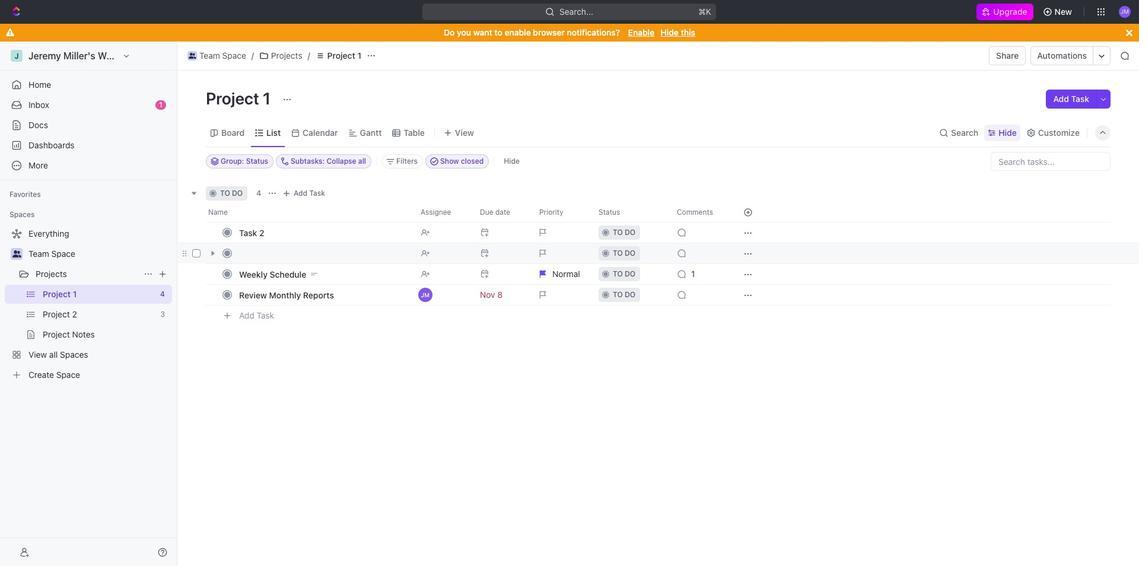 Task type: describe. For each thing, give the bounding box(es) containing it.
2 / from the left
[[308, 50, 310, 61]]

due date
[[480, 208, 511, 217]]

to do for ‎task 2 link
[[613, 228, 636, 237]]

enable
[[628, 27, 655, 37]]

list link
[[264, 124, 281, 141]]

0 horizontal spatial jm button
[[414, 284, 473, 306]]

do for the review monthly reports link at the bottom left of page
[[625, 290, 636, 299]]

closed
[[461, 157, 484, 166]]

1 horizontal spatial hide
[[661, 27, 679, 37]]

1 vertical spatial add
[[294, 189, 308, 198]]

1 vertical spatial space
[[51, 249, 75, 259]]

team inside sidebar navigation
[[28, 249, 49, 259]]

dashboards link
[[5, 136, 172, 155]]

favorites
[[9, 190, 41, 199]]

0 vertical spatial project 1 link
[[313, 49, 365, 63]]

automations
[[1038, 50, 1088, 61]]

automations button
[[1032, 47, 1093, 65]]

1 vertical spatial project 1
[[206, 88, 274, 108]]

0 vertical spatial add task button
[[1047, 90, 1097, 109]]

list
[[267, 127, 281, 137]]

0 vertical spatial projects link
[[256, 49, 306, 63]]

project notes link
[[43, 325, 170, 344]]

review monthly reports
[[239, 290, 334, 300]]

name
[[208, 208, 228, 217]]

do for weekly schedule link
[[625, 270, 636, 278]]

due
[[480, 208, 494, 217]]

docs link
[[5, 116, 172, 135]]

project notes
[[43, 329, 95, 340]]

2 horizontal spatial add
[[1054, 94, 1070, 104]]

favorites button
[[5, 188, 46, 202]]

hide button
[[985, 124, 1021, 141]]

date
[[496, 208, 511, 217]]

do you want to enable browser notifications? enable hide this
[[444, 27, 696, 37]]

2 vertical spatial add task button
[[234, 309, 279, 323]]

0 horizontal spatial status
[[246, 157, 268, 166]]

notifications?
[[567, 27, 620, 37]]

upgrade link
[[977, 4, 1034, 20]]

calendar
[[303, 127, 338, 137]]

more button
[[5, 156, 172, 175]]

board
[[221, 127, 245, 137]]

comments
[[677, 208, 714, 217]]

jeremy
[[28, 50, 61, 61]]

comments button
[[670, 203, 730, 222]]

due date button
[[473, 203, 532, 222]]

user group image
[[12, 251, 21, 258]]

review monthly reports link
[[236, 286, 411, 304]]

view button
[[440, 119, 478, 147]]

normal
[[553, 269, 580, 279]]

everything link
[[5, 224, 170, 243]]

everything
[[28, 229, 69, 239]]

priority
[[540, 208, 564, 217]]

search
[[952, 127, 979, 137]]

search...
[[560, 7, 594, 17]]

want
[[474, 27, 493, 37]]

project 2 link
[[43, 305, 156, 324]]

to do button for the review monthly reports link at the bottom left of page
[[592, 284, 670, 306]]

search button
[[936, 124, 983, 141]]

normal button
[[532, 264, 592, 285]]

do
[[444, 27, 455, 37]]

hide button
[[499, 154, 525, 169]]

subtasks:
[[291, 157, 325, 166]]

‎task 2
[[239, 228, 265, 238]]

do for ‎task 2 link
[[625, 228, 636, 237]]

home link
[[5, 75, 172, 94]]

show closed
[[441, 157, 484, 166]]

project for project notes link
[[43, 329, 70, 340]]

table
[[404, 127, 425, 137]]

Search tasks... text field
[[992, 153, 1111, 170]]

assignee
[[421, 208, 451, 217]]

1 vertical spatial jm
[[421, 291, 430, 299]]

share button
[[990, 46, 1027, 65]]

priority button
[[532, 203, 592, 222]]

2 horizontal spatial add task
[[1054, 94, 1090, 104]]

1 inside 1 dropdown button
[[692, 269, 695, 279]]

more
[[28, 160, 48, 170]]

project for the leftmost project 1 link
[[43, 289, 71, 299]]

group: status
[[221, 157, 268, 166]]

to do button for weekly schedule link
[[592, 264, 670, 285]]

all inside view all spaces link
[[49, 350, 58, 360]]

project 1 inside sidebar navigation
[[43, 289, 77, 299]]

enable
[[505, 27, 531, 37]]

create space link
[[5, 366, 170, 385]]

view all spaces
[[28, 350, 88, 360]]

gantt link
[[358, 124, 382, 141]]

weekly
[[239, 269, 268, 279]]

weekly schedule
[[239, 269, 306, 279]]

assignee button
[[414, 203, 473, 222]]

0 horizontal spatial project 1 link
[[43, 285, 156, 304]]

subtasks: collapse all
[[291, 157, 366, 166]]

create
[[28, 370, 54, 380]]

view for view all spaces
[[28, 350, 47, 360]]

view button
[[440, 124, 478, 141]]

project for project 2 "link" on the bottom of the page
[[43, 309, 70, 319]]



Task type: locate. For each thing, give the bounding box(es) containing it.
task up the name 'dropdown button'
[[310, 189, 325, 198]]

1 horizontal spatial add task button
[[280, 186, 330, 201]]

4
[[257, 189, 261, 198], [160, 290, 165, 299]]

1 vertical spatial add task
[[294, 189, 325, 198]]

jm button
[[1116, 2, 1135, 21], [414, 284, 473, 306]]

board link
[[219, 124, 245, 141]]

2 for ‎task 2
[[259, 228, 265, 238]]

2 horizontal spatial add task button
[[1047, 90, 1097, 109]]

spaces down project notes
[[60, 350, 88, 360]]

view inside button
[[455, 127, 474, 137]]

tree inside sidebar navigation
[[5, 224, 172, 385]]

0 horizontal spatial team space link
[[28, 245, 170, 264]]

1 horizontal spatial status
[[599, 208, 621, 217]]

1 horizontal spatial jm
[[1121, 8, 1130, 15]]

0 vertical spatial task
[[1072, 94, 1090, 104]]

0 vertical spatial jm
[[1121, 8, 1130, 15]]

view inside sidebar navigation
[[28, 350, 47, 360]]

monthly
[[269, 290, 301, 300]]

customize button
[[1023, 124, 1084, 141]]

miller's
[[63, 50, 95, 61]]

group:
[[221, 157, 244, 166]]

to do button for ‎task 2 link
[[592, 222, 670, 243]]

4 up 3
[[160, 290, 165, 299]]

docs
[[28, 120, 48, 130]]

2 right ‎task
[[259, 228, 265, 238]]

j
[[14, 51, 19, 60]]

review
[[239, 290, 267, 300]]

1 vertical spatial team space
[[28, 249, 75, 259]]

name button
[[206, 203, 414, 222]]

1 horizontal spatial task
[[310, 189, 325, 198]]

1 vertical spatial task
[[310, 189, 325, 198]]

team space down everything
[[28, 249, 75, 259]]

1 vertical spatial hide
[[999, 127, 1017, 137]]

0 vertical spatial 2
[[259, 228, 265, 238]]

customize
[[1039, 127, 1080, 137]]

1 horizontal spatial projects
[[271, 50, 303, 61]]

show closed button
[[426, 154, 489, 169]]

0 horizontal spatial jm
[[421, 291, 430, 299]]

0 vertical spatial team space
[[199, 50, 246, 61]]

4 inside sidebar navigation
[[160, 290, 165, 299]]

1 horizontal spatial team space
[[199, 50, 246, 61]]

1 horizontal spatial /
[[308, 50, 310, 61]]

1 vertical spatial project 1 link
[[43, 285, 156, 304]]

projects inside sidebar navigation
[[36, 269, 67, 279]]

1 horizontal spatial all
[[358, 157, 366, 166]]

0 horizontal spatial /
[[252, 50, 254, 61]]

2 vertical spatial space
[[56, 370, 80, 380]]

inbox
[[28, 100, 49, 110]]

to do for weekly schedule link
[[613, 270, 636, 278]]

2 vertical spatial project 1
[[43, 289, 77, 299]]

0 vertical spatial spaces
[[9, 210, 35, 219]]

tree containing everything
[[5, 224, 172, 385]]

1 horizontal spatial view
[[455, 127, 474, 137]]

task down review
[[257, 310, 274, 320]]

calendar link
[[300, 124, 338, 141]]

0 vertical spatial all
[[358, 157, 366, 166]]

this
[[681, 27, 696, 37]]

1 vertical spatial status
[[599, 208, 621, 217]]

view up "create"
[[28, 350, 47, 360]]

add task down review
[[239, 310, 274, 320]]

notes
[[72, 329, 95, 340]]

2 to do button from the top
[[592, 243, 670, 264]]

add task up customize
[[1054, 94, 1090, 104]]

1 horizontal spatial add
[[294, 189, 308, 198]]

dashboards
[[28, 140, 75, 150]]

1 vertical spatial jm button
[[414, 284, 473, 306]]

show
[[441, 157, 459, 166]]

tree
[[5, 224, 172, 385]]

1
[[358, 50, 362, 61], [263, 88, 271, 108], [159, 100, 163, 109], [692, 269, 695, 279], [73, 289, 77, 299]]

1 horizontal spatial add task
[[294, 189, 325, 198]]

project inside "link"
[[43, 309, 70, 319]]

to do for the review monthly reports link at the bottom left of page
[[613, 290, 636, 299]]

1 horizontal spatial projects link
[[256, 49, 306, 63]]

home
[[28, 80, 51, 90]]

0 vertical spatial status
[[246, 157, 268, 166]]

hide right 'search'
[[999, 127, 1017, 137]]

team right user group icon
[[28, 249, 49, 259]]

1 vertical spatial projects link
[[36, 265, 139, 284]]

1 horizontal spatial 4
[[257, 189, 261, 198]]

0 vertical spatial space
[[222, 50, 246, 61]]

0 horizontal spatial projects link
[[36, 265, 139, 284]]

projects
[[271, 50, 303, 61], [36, 269, 67, 279]]

1 vertical spatial all
[[49, 350, 58, 360]]

reports
[[303, 290, 334, 300]]

jeremy miller's workspace, , element
[[11, 50, 23, 62]]

1 button
[[670, 264, 730, 285]]

add task up the name 'dropdown button'
[[294, 189, 325, 198]]

add task button up the name 'dropdown button'
[[280, 186, 330, 201]]

gantt
[[360, 127, 382, 137]]

team space
[[199, 50, 246, 61], [28, 249, 75, 259]]

2 up project notes
[[72, 309, 77, 319]]

0 vertical spatial hide
[[661, 27, 679, 37]]

0 vertical spatial view
[[455, 127, 474, 137]]

upgrade
[[994, 7, 1028, 17]]

status right group:
[[246, 157, 268, 166]]

1 horizontal spatial 2
[[259, 228, 265, 238]]

0 horizontal spatial add task button
[[234, 309, 279, 323]]

add task button up customize
[[1047, 90, 1097, 109]]

1 vertical spatial view
[[28, 350, 47, 360]]

all right collapse
[[358, 157, 366, 166]]

3 to do button from the top
[[592, 264, 670, 285]]

space down view all spaces
[[56, 370, 80, 380]]

view up show closed
[[455, 127, 474, 137]]

space right user group image
[[222, 50, 246, 61]]

view all spaces link
[[5, 346, 170, 364]]

1 vertical spatial add task button
[[280, 186, 330, 201]]

1 vertical spatial team
[[28, 249, 49, 259]]

weekly schedule link
[[236, 266, 411, 283]]

hide
[[661, 27, 679, 37], [999, 127, 1017, 137], [504, 157, 520, 166]]

add task button down review
[[234, 309, 279, 323]]

team right user group image
[[199, 50, 220, 61]]

workspace
[[98, 50, 147, 61]]

0 vertical spatial jm button
[[1116, 2, 1135, 21]]

0 horizontal spatial add task
[[239, 310, 274, 320]]

project
[[327, 50, 355, 61], [206, 88, 259, 108], [43, 289, 71, 299], [43, 309, 70, 319], [43, 329, 70, 340]]

2 vertical spatial task
[[257, 310, 274, 320]]

0 horizontal spatial team space
[[28, 249, 75, 259]]

0 horizontal spatial 2
[[72, 309, 77, 319]]

3
[[161, 310, 165, 319]]

new
[[1055, 7, 1073, 17]]

create space
[[28, 370, 80, 380]]

all
[[358, 157, 366, 166], [49, 350, 58, 360]]

schedule
[[270, 269, 306, 279]]

1 horizontal spatial spaces
[[60, 350, 88, 360]]

4 down group: status at the top left of the page
[[257, 189, 261, 198]]

hide inside button
[[504, 157, 520, 166]]

add
[[1054, 94, 1070, 104], [294, 189, 308, 198], [239, 310, 255, 320]]

2 horizontal spatial project 1
[[327, 50, 362, 61]]

0 horizontal spatial task
[[257, 310, 274, 320]]

all up create space on the left bottom
[[49, 350, 58, 360]]

0 vertical spatial project 1
[[327, 50, 362, 61]]

add up the name 'dropdown button'
[[294, 189, 308, 198]]

1 horizontal spatial project 1 link
[[313, 49, 365, 63]]

2
[[259, 228, 265, 238], [72, 309, 77, 319]]

sidebar navigation
[[0, 42, 180, 566]]

status right priority dropdown button at the top of the page
[[599, 208, 621, 217]]

project 1
[[327, 50, 362, 61], [206, 88, 274, 108], [43, 289, 77, 299]]

2 inside "link"
[[72, 309, 77, 319]]

2 horizontal spatial hide
[[999, 127, 1017, 137]]

task
[[1072, 94, 1090, 104], [310, 189, 325, 198], [257, 310, 274, 320]]

1 horizontal spatial project 1
[[206, 88, 274, 108]]

table link
[[402, 124, 425, 141]]

1 / from the left
[[252, 50, 254, 61]]

browser
[[533, 27, 565, 37]]

1 horizontal spatial team space link
[[185, 49, 249, 63]]

to do button
[[592, 222, 670, 243], [592, 243, 670, 264], [592, 264, 670, 285], [592, 284, 670, 306]]

0 horizontal spatial add
[[239, 310, 255, 320]]

1 vertical spatial 2
[[72, 309, 77, 319]]

filters
[[397, 157, 418, 166]]

1 vertical spatial spaces
[[60, 350, 88, 360]]

0 horizontal spatial hide
[[504, 157, 520, 166]]

user group image
[[189, 53, 196, 59]]

0 vertical spatial add
[[1054, 94, 1070, 104]]

team space inside sidebar navigation
[[28, 249, 75, 259]]

new button
[[1039, 2, 1080, 21]]

0 horizontal spatial 4
[[160, 290, 165, 299]]

0 horizontal spatial spaces
[[9, 210, 35, 219]]

0 vertical spatial 4
[[257, 189, 261, 198]]

space
[[222, 50, 246, 61], [51, 249, 75, 259], [56, 370, 80, 380]]

team space right user group image
[[199, 50, 246, 61]]

add down review
[[239, 310, 255, 320]]

1 vertical spatial team space link
[[28, 245, 170, 264]]

‎task
[[239, 228, 257, 238]]

add up customize
[[1054, 94, 1070, 104]]

to
[[495, 27, 503, 37], [220, 189, 230, 198], [613, 228, 623, 237], [613, 249, 623, 258], [613, 270, 623, 278], [613, 290, 623, 299]]

4 to do button from the top
[[592, 284, 670, 306]]

jeremy miller's workspace
[[28, 50, 147, 61]]

1 horizontal spatial team
[[199, 50, 220, 61]]

spaces down favorites button
[[9, 210, 35, 219]]

2 horizontal spatial task
[[1072, 94, 1090, 104]]

1 vertical spatial 4
[[160, 290, 165, 299]]

0 vertical spatial projects
[[271, 50, 303, 61]]

1 horizontal spatial jm button
[[1116, 2, 1135, 21]]

team space link
[[185, 49, 249, 63], [28, 245, 170, 264]]

task up customize
[[1072, 94, 1090, 104]]

hide right closed
[[504, 157, 520, 166]]

0 horizontal spatial all
[[49, 350, 58, 360]]

2 vertical spatial add
[[239, 310, 255, 320]]

2 vertical spatial hide
[[504, 157, 520, 166]]

view for view
[[455, 127, 474, 137]]

0 horizontal spatial projects
[[36, 269, 67, 279]]

collapse
[[327, 157, 357, 166]]

2 for project 2
[[72, 309, 77, 319]]

1 to do button from the top
[[592, 222, 670, 243]]

None text field
[[233, 245, 411, 262]]

hide left this
[[661, 27, 679, 37]]

‎task 2 link
[[236, 224, 411, 241]]

0 horizontal spatial view
[[28, 350, 47, 360]]

0 horizontal spatial team
[[28, 249, 49, 259]]

status button
[[592, 203, 670, 222]]

0 vertical spatial add task
[[1054, 94, 1090, 104]]

space down everything
[[51, 249, 75, 259]]

0 horizontal spatial project 1
[[43, 289, 77, 299]]

filters button
[[382, 154, 423, 169]]

view
[[455, 127, 474, 137], [28, 350, 47, 360]]

hide inside dropdown button
[[999, 127, 1017, 137]]

status inside dropdown button
[[599, 208, 621, 217]]

2 vertical spatial add task
[[239, 310, 274, 320]]

project 2
[[43, 309, 77, 319]]

0 vertical spatial team space link
[[185, 49, 249, 63]]

0 vertical spatial team
[[199, 50, 220, 61]]

1 vertical spatial projects
[[36, 269, 67, 279]]

share
[[997, 50, 1020, 61]]

jm
[[1121, 8, 1130, 15], [421, 291, 430, 299]]

add task
[[1054, 94, 1090, 104], [294, 189, 325, 198], [239, 310, 274, 320]]



Task type: vqa. For each thing, say whether or not it's contained in the screenshot.
the right JM 'dropdown button'
yes



